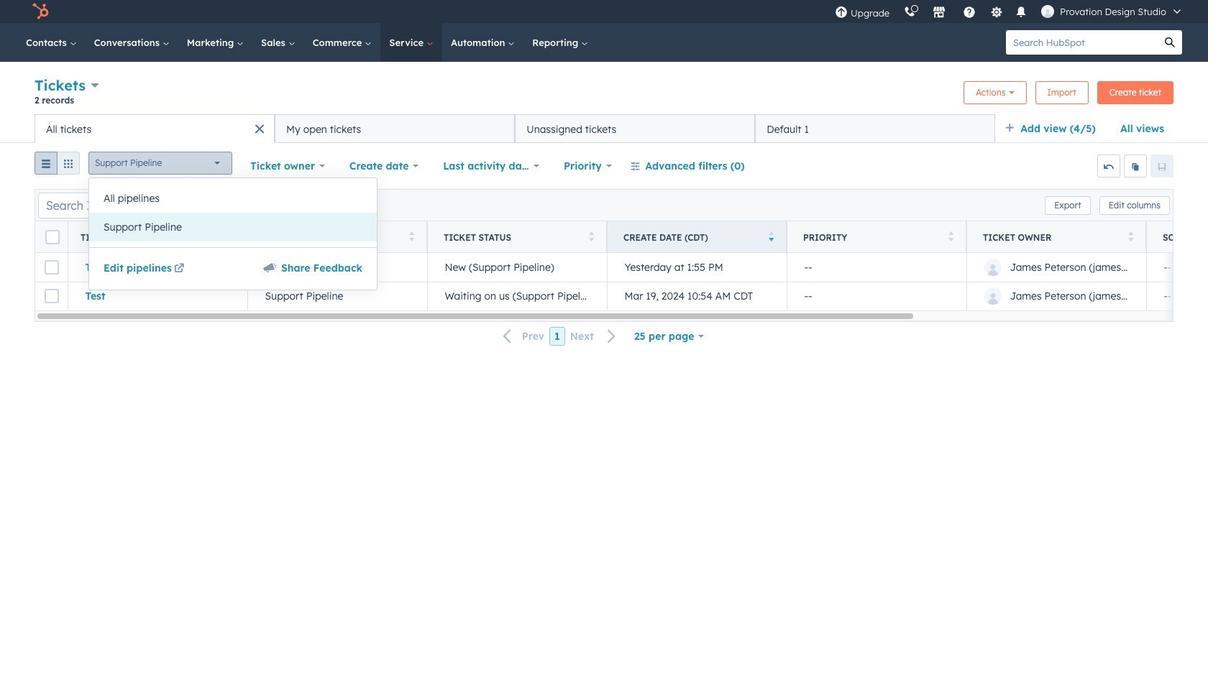 Task type: locate. For each thing, give the bounding box(es) containing it.
marketplaces image
[[933, 6, 946, 19]]

press to sort. element
[[229, 231, 235, 244], [409, 231, 414, 244], [589, 231, 594, 244], [949, 231, 954, 244], [1129, 231, 1134, 244]]

menu
[[828, 0, 1192, 23]]

press to sort. image
[[589, 231, 594, 241], [949, 231, 954, 241], [1129, 231, 1134, 241]]

1 horizontal spatial press to sort. image
[[949, 231, 954, 241]]

press to sort. image for 5th press to sort. element from left
[[1129, 231, 1134, 241]]

1 press to sort. element from the left
[[229, 231, 235, 244]]

1 press to sort. image from the left
[[589, 231, 594, 241]]

2 press to sort. image from the left
[[949, 231, 954, 241]]

list box
[[89, 178, 377, 248]]

link opens in a new window image
[[174, 261, 184, 278]]

5 press to sort. element from the left
[[1129, 231, 1134, 244]]

group
[[35, 152, 80, 181]]

pagination navigation
[[495, 327, 625, 346]]

descending sort. press to sort ascending. element
[[769, 231, 774, 244]]

Search HubSpot search field
[[1007, 30, 1158, 55]]

banner
[[35, 75, 1174, 114]]

2 horizontal spatial press to sort. image
[[1129, 231, 1134, 241]]

press to sort. image for third press to sort. element from the right
[[589, 231, 594, 241]]

press to sort. image for 2nd press to sort. element from the right
[[949, 231, 954, 241]]

3 press to sort. element from the left
[[589, 231, 594, 244]]

0 horizontal spatial press to sort. image
[[589, 231, 594, 241]]

3 press to sort. image from the left
[[1129, 231, 1134, 241]]

press to sort. image
[[409, 231, 414, 241]]



Task type: describe. For each thing, give the bounding box(es) containing it.
descending sort. press to sort ascending. image
[[769, 231, 774, 241]]

link opens in a new window image
[[174, 264, 184, 275]]

Search ID, name, or description search field
[[38, 192, 213, 218]]

2 press to sort. element from the left
[[409, 231, 414, 244]]

james peterson image
[[1042, 5, 1055, 18]]

4 press to sort. element from the left
[[949, 231, 954, 244]]



Task type: vqa. For each thing, say whether or not it's contained in the screenshot.
first The
no



